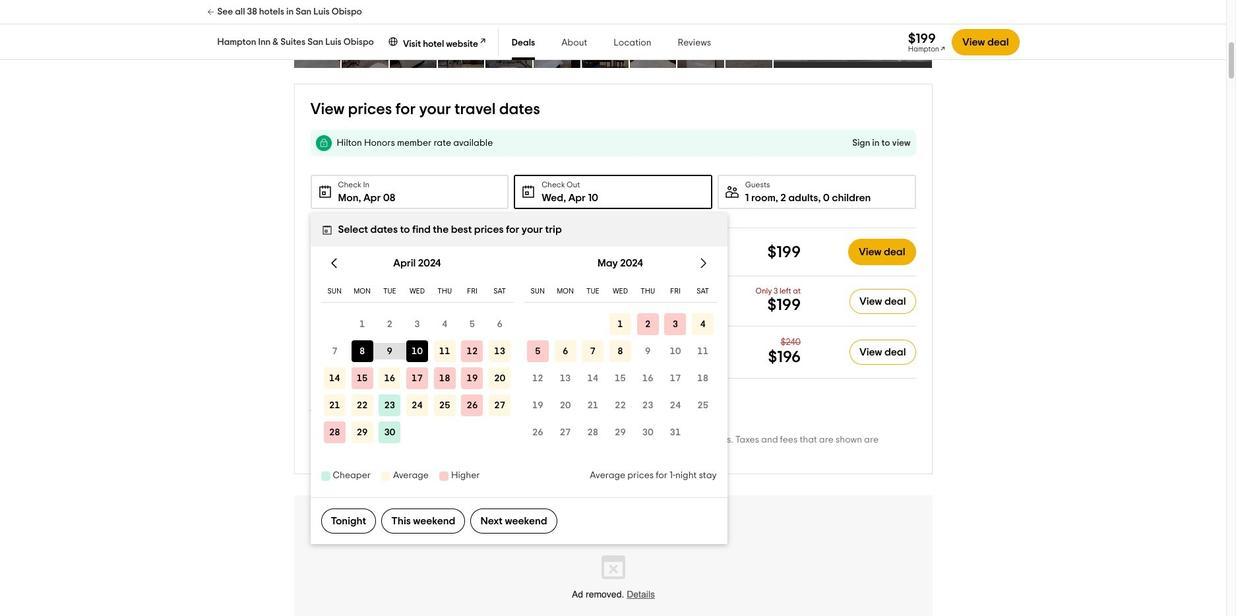 Task type: describe. For each thing, give the bounding box(es) containing it.
2 row group from the left
[[524, 311, 717, 446]]

1 grid from the left
[[321, 247, 514, 446]]

2 grid from the left
[[524, 247, 717, 446]]



Task type: locate. For each thing, give the bounding box(es) containing it.
next month image
[[696, 255, 712, 271]]

advertisement region
[[294, 496, 933, 616]]

1 horizontal spatial row group
[[524, 311, 717, 446]]

0 horizontal spatial row group
[[321, 311, 514, 446]]

grid
[[321, 247, 514, 446], [524, 247, 717, 446]]

previous month image
[[326, 255, 342, 271]]

1 row group from the left
[[321, 311, 514, 446]]

1 horizontal spatial grid
[[524, 247, 717, 446]]

0 horizontal spatial grid
[[321, 247, 514, 446]]

row group
[[321, 311, 514, 446], [524, 311, 717, 446]]

row
[[321, 281, 514, 303], [524, 281, 717, 303], [321, 311, 514, 338], [524, 311, 717, 338], [321, 338, 514, 365], [524, 338, 717, 365], [321, 365, 514, 392], [524, 365, 717, 392], [321, 392, 514, 419], [524, 392, 717, 419], [321, 419, 514, 446], [524, 419, 717, 446]]



Task type: vqa. For each thing, say whether or not it's contained in the screenshot.
Sign in link
no



